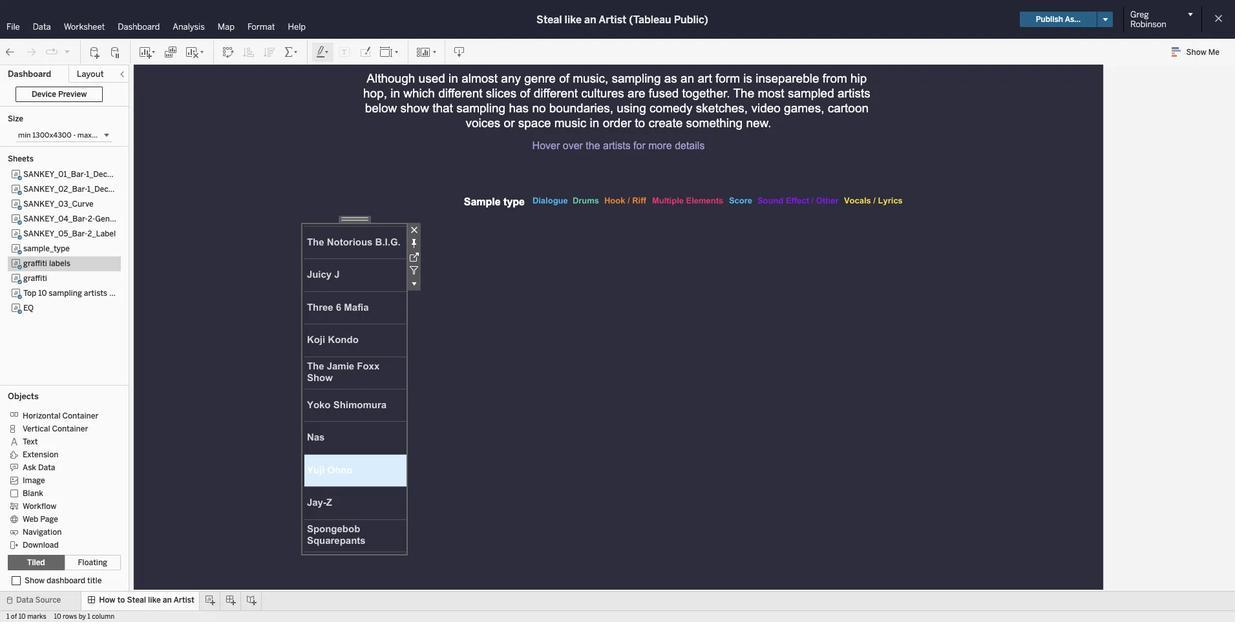 Task type: vqa. For each thing, say whether or not it's contained in the screenshot.
new.
yes



Task type: describe. For each thing, give the bounding box(es) containing it.
remove from dashboard image
[[407, 223, 421, 237]]

sampled
[[788, 86, 834, 100]]

analysis
[[173, 22, 205, 32]]

show me
[[1187, 48, 1220, 57]]

graffiti for graffiti
[[23, 274, 47, 283]]

1 vertical spatial like
[[148, 596, 161, 605]]

space
[[518, 116, 551, 130]]

text option
[[8, 435, 112, 448]]

file
[[6, 22, 20, 32]]

to inside 'although used in almost any genre of music, sampling as an art form is insepareble from hip hop, in which different slices of different cultures are fused together. the most sampled artists below show that sampling has no boundaries, using comedy sketches, video games, cartoon voices or space music in order to create something new.'
[[635, 116, 645, 130]]

together.
[[682, 86, 730, 100]]

web page
[[23, 515, 58, 524]]

used
[[419, 71, 445, 85]]

insepareble
[[756, 71, 819, 85]]

download
[[23, 541, 59, 550]]

although used in almost any genre of music, sampling as an art form is insepareble from hip hop, in which different slices of different cultures are fused together. the most sampled artists below show that sampling has no boundaries, using comedy sketches, video games, cartoon voices or space music in order to create something new.
[[363, 71, 874, 130]]

hop,
[[363, 86, 387, 100]]

0 vertical spatial an
[[584, 13, 596, 26]]

use as filter image
[[407, 264, 421, 277]]

although
[[367, 71, 415, 85]]

horizontal container
[[23, 412, 98, 421]]

slices
[[486, 86, 517, 100]]

vertical
[[23, 425, 50, 434]]

2-
[[88, 215, 95, 224]]

art
[[698, 71, 712, 85]]

show dashboard title
[[25, 577, 102, 586]]

top 10 sampling artists bubble
[[23, 289, 134, 298]]

1 horizontal spatial replay animation image
[[63, 48, 71, 55]]

objects list box
[[8, 405, 121, 551]]

fix width image
[[407, 237, 421, 250]]

0 horizontal spatial an
[[163, 596, 172, 605]]

web
[[23, 515, 38, 524]]

swap rows and columns image
[[222, 46, 235, 58]]

0 horizontal spatial replay animation image
[[45, 46, 58, 58]]

1 vertical spatial of
[[520, 86, 530, 100]]

1 vertical spatial in
[[391, 86, 400, 100]]

cultures
[[581, 86, 624, 100]]

0 vertical spatial like
[[565, 13, 582, 26]]

although used in almost any genre of music, sampling as an art form is insepareble from hip hop, in which different slices of different cultures are fused together. the most sampled artists below show that sampling has no boundaries, using comedy sketches, video games, cartoon voices or space music in order to create something new. application
[[129, 0, 1234, 601]]

artists for top 10 sampling artists bubble
[[84, 289, 107, 298]]

cartoon
[[828, 101, 869, 115]]

column
[[92, 613, 115, 621]]

title
[[87, 577, 102, 586]]

size
[[8, 114, 23, 123]]

data for data source
[[16, 596, 33, 605]]

sankey_02_bar-1_decades
[[23, 185, 126, 194]]

1 of 10 marks
[[6, 613, 46, 621]]

sort descending image
[[263, 46, 276, 58]]

horizontal container option
[[8, 409, 112, 422]]

show me button
[[1166, 42, 1231, 62]]

public)
[[674, 13, 708, 26]]

show labels image
[[338, 46, 351, 58]]

vertical container
[[23, 425, 88, 434]]

blank
[[23, 489, 43, 498]]

2 horizontal spatial of
[[559, 71, 569, 85]]

show for show dashboard title
[[25, 577, 45, 586]]

help
[[288, 22, 306, 32]]

1 horizontal spatial in
[[449, 71, 458, 85]]

show/hide cards image
[[416, 46, 437, 58]]

for
[[634, 140, 646, 151]]

more options image
[[407, 277, 421, 291]]

undo image
[[4, 46, 17, 58]]

something
[[686, 116, 743, 130]]

sankey_01_bar-1_decades_label
[[23, 170, 148, 179]]

the
[[586, 140, 600, 151]]

download image
[[453, 46, 466, 58]]

togglestate option group
[[8, 555, 121, 571]]

1 vertical spatial steal
[[127, 596, 146, 605]]

navigation option
[[8, 526, 112, 538]]

that
[[433, 101, 453, 115]]

publish
[[1036, 15, 1063, 24]]

ask data
[[23, 463, 55, 472]]

boundaries,
[[549, 101, 613, 115]]

voices
[[466, 116, 501, 130]]

show
[[400, 101, 429, 115]]

sankey_01_bar-
[[23, 170, 86, 179]]

pause auto updates image
[[109, 46, 122, 58]]

me
[[1209, 48, 1220, 57]]

1 vertical spatial to
[[117, 596, 125, 605]]

hover
[[532, 140, 560, 151]]

the
[[733, 86, 754, 100]]

is
[[744, 71, 752, 85]]

duplicate image
[[164, 46, 177, 58]]

more
[[648, 140, 672, 151]]

rows
[[63, 613, 77, 621]]

sort ascending image
[[242, 46, 255, 58]]

text
[[23, 437, 38, 447]]

greg robinson
[[1131, 10, 1167, 29]]

publish as... button
[[1020, 12, 1097, 27]]

are
[[628, 86, 645, 100]]

ask
[[23, 463, 36, 472]]

data for data
[[33, 22, 51, 32]]

0 vertical spatial sampling
[[612, 71, 661, 85]]

games,
[[784, 101, 824, 115]]

workflow
[[23, 502, 56, 511]]

2 1 from the left
[[87, 613, 90, 621]]

vertical container option
[[8, 422, 112, 435]]

no
[[532, 101, 546, 115]]

1 horizontal spatial steal
[[537, 13, 562, 26]]

redo image
[[25, 46, 37, 58]]

sankey_02_bar-
[[23, 185, 87, 194]]

fit image
[[379, 46, 400, 58]]

or
[[504, 116, 515, 130]]

0 horizontal spatial marks. press enter to open the view data window.. use arrow keys to navigate data visualization elements. image
[[304, 226, 407, 553]]

as
[[664, 71, 677, 85]]

format
[[248, 22, 275, 32]]

new worksheet image
[[138, 46, 156, 58]]

0 vertical spatial marks. press enter to open the view data window.. use arrow keys to navigate data visualization elements. image
[[527, 193, 935, 223]]

any
[[501, 71, 521, 85]]



Task type: locate. For each thing, give the bounding box(es) containing it.
show down "tiled"
[[25, 577, 45, 586]]

2 horizontal spatial 10
[[54, 613, 61, 621]]

0 horizontal spatial to
[[117, 596, 125, 605]]

hover over the artists for more details
[[532, 140, 705, 151]]

1 horizontal spatial dashboard
[[118, 22, 160, 32]]

to down using
[[635, 116, 645, 130]]

1300x4300
[[32, 131, 71, 140]]

different down genre
[[534, 86, 578, 100]]

graffiti
[[23, 259, 47, 268], [23, 274, 47, 283]]

how
[[99, 596, 115, 605]]

0 horizontal spatial show
[[25, 577, 45, 586]]

of right genre
[[559, 71, 569, 85]]

artists inside list box
[[84, 289, 107, 298]]

2 vertical spatial artists
[[84, 289, 107, 298]]

like up music,
[[565, 13, 582, 26]]

(tableau
[[629, 13, 671, 26]]

max
[[77, 131, 92, 140]]

0 vertical spatial artists
[[838, 86, 871, 100]]

in right used
[[449, 71, 458, 85]]

1 horizontal spatial different
[[534, 86, 578, 100]]

container up vertical container option
[[62, 412, 98, 421]]

0 vertical spatial steal
[[537, 13, 562, 26]]

0 horizontal spatial dashboard
[[8, 69, 51, 79]]

dashboard
[[47, 577, 85, 586]]

navigation
[[23, 528, 62, 537]]

floating
[[78, 558, 107, 568]]

collapse image
[[118, 70, 126, 78]]

10 rows by 1 column
[[54, 613, 115, 621]]

0 vertical spatial dashboard
[[118, 22, 160, 32]]

objects
[[8, 392, 39, 401]]

0 horizontal spatial different
[[438, 86, 483, 100]]

genres
[[95, 215, 121, 224]]

graffiti down sample_type
[[23, 259, 47, 268]]

1
[[6, 613, 9, 621], [87, 613, 90, 621]]

2 horizontal spatial an
[[681, 71, 694, 85]]

2 vertical spatial sampling
[[49, 289, 82, 298]]

1 horizontal spatial artists
[[603, 140, 631, 151]]

as...
[[1065, 15, 1081, 24]]

an up music,
[[584, 13, 596, 26]]

artists down hip
[[838, 86, 871, 100]]

web page option
[[8, 513, 112, 526]]

like
[[565, 13, 582, 26], [148, 596, 161, 605]]

of left marks
[[11, 613, 17, 621]]

min
[[18, 131, 31, 140]]

how to steal like an artist
[[99, 596, 194, 605]]

has
[[509, 101, 529, 115]]

1 right by
[[87, 613, 90, 621]]

sketches,
[[696, 101, 748, 115]]

-
[[73, 131, 76, 140]]

sampling up "voices"
[[456, 101, 506, 115]]

like right 'how'
[[148, 596, 161, 605]]

details
[[675, 140, 705, 151]]

hip
[[851, 71, 867, 85]]

using
[[617, 101, 646, 115]]

new.
[[746, 116, 772, 130]]

0 vertical spatial to
[[635, 116, 645, 130]]

sheets
[[8, 154, 34, 164]]

sankey_03_curve
[[23, 200, 94, 209]]

1 horizontal spatial sampling
[[456, 101, 506, 115]]

image option
[[8, 474, 112, 487]]

2 vertical spatial an
[[163, 596, 172, 605]]

artists inside 'although used in almost any genre of music, sampling as an art form is insepareble from hip hop, in which different slices of different cultures are fused together. the most sampled artists below show that sampling has no boundaries, using comedy sketches, video games, cartoon voices or space music in order to create something new.'
[[838, 86, 871, 100]]

0 vertical spatial in
[[449, 71, 458, 85]]

robinson
[[1131, 19, 1167, 29]]

0 horizontal spatial steal
[[127, 596, 146, 605]]

horizontal
[[23, 412, 60, 421]]

workflow option
[[8, 500, 112, 513]]

sankey_04_bar-
[[23, 215, 88, 224]]

eq
[[23, 304, 34, 313]]

0 horizontal spatial like
[[148, 596, 161, 605]]

from
[[823, 71, 847, 85]]

tiled
[[27, 558, 45, 568]]

steal right 'how'
[[127, 596, 146, 605]]

an right 'how'
[[163, 596, 172, 605]]

10 left the rows
[[54, 613, 61, 621]]

2 horizontal spatial sampling
[[612, 71, 661, 85]]

1 vertical spatial sampling
[[456, 101, 506, 115]]

blank option
[[8, 487, 112, 500]]

2 horizontal spatial artists
[[838, 86, 871, 100]]

data up redo image
[[33, 22, 51, 32]]

top
[[23, 289, 36, 298]]

to right 'how'
[[117, 596, 125, 605]]

1 horizontal spatial artist
[[599, 13, 627, 26]]

0 horizontal spatial in
[[391, 86, 400, 100]]

0 vertical spatial data
[[33, 22, 51, 32]]

in down 'although'
[[391, 86, 400, 100]]

1 vertical spatial graffiti
[[23, 274, 47, 283]]

2 graffiti from the top
[[23, 274, 47, 283]]

1 vertical spatial data
[[38, 463, 55, 472]]

in
[[449, 71, 458, 85], [391, 86, 400, 100], [590, 116, 599, 130]]

show for show me
[[1187, 48, 1207, 57]]

preview
[[58, 90, 87, 99]]

container for horizontal container
[[62, 412, 98, 421]]

1 horizontal spatial 10
[[38, 289, 47, 298]]

music
[[554, 116, 587, 130]]

1 vertical spatial artists
[[603, 140, 631, 151]]

1 horizontal spatial show
[[1187, 48, 1207, 57]]

0 vertical spatial of
[[559, 71, 569, 85]]

0 vertical spatial container
[[62, 412, 98, 421]]

graffiti up top
[[23, 274, 47, 283]]

1 horizontal spatial like
[[565, 13, 582, 26]]

10 right top
[[38, 289, 47, 298]]

which
[[404, 86, 435, 100]]

graffiti for graffiti labels
[[23, 259, 47, 268]]

list box
[[8, 167, 148, 381]]

bubble
[[109, 289, 134, 298]]

replay animation image
[[45, 46, 58, 58], [63, 48, 71, 55]]

sample type
[[464, 196, 525, 207]]

container down horizontal container
[[52, 425, 88, 434]]

clear sheet image
[[185, 46, 206, 58]]

steal up genre
[[537, 13, 562, 26]]

to
[[635, 116, 645, 130], [117, 596, 125, 605]]

0 horizontal spatial artist
[[173, 596, 194, 605]]

1 left marks
[[6, 613, 9, 621]]

device preview
[[32, 90, 87, 99]]

most
[[758, 86, 785, 100]]

image
[[23, 476, 45, 485]]

data up the '1 of 10 marks'
[[16, 596, 33, 605]]

10 left marks
[[19, 613, 26, 621]]

sample_type
[[23, 244, 70, 253]]

comedy
[[650, 101, 693, 115]]

2 vertical spatial in
[[590, 116, 599, 130]]

sankey_05_bar-
[[23, 229, 87, 239]]

sample
[[464, 196, 501, 207]]

show inside button
[[1187, 48, 1207, 57]]

by
[[79, 613, 86, 621]]

0 horizontal spatial sampling
[[49, 289, 82, 298]]

replay animation image left new data source icon
[[63, 48, 71, 55]]

0 horizontal spatial 1
[[6, 613, 9, 621]]

1 horizontal spatial of
[[520, 86, 530, 100]]

1 vertical spatial marks. press enter to open the view data window.. use arrow keys to navigate data visualization elements. image
[[304, 226, 407, 553]]

1 vertical spatial artist
[[173, 596, 194, 605]]

1 graffiti from the top
[[23, 259, 47, 268]]

0 horizontal spatial artists
[[84, 289, 107, 298]]

10 inside list box
[[38, 289, 47, 298]]

sankey_04_bar-2-genres
[[23, 215, 121, 224]]

device preview button
[[16, 87, 103, 102]]

data
[[33, 22, 51, 32], [38, 463, 55, 472], [16, 596, 33, 605]]

2_label
[[87, 229, 116, 239]]

list box containing sankey_01_bar-1_decades_label
[[8, 167, 148, 381]]

1 vertical spatial dashboard
[[8, 69, 51, 79]]

1 vertical spatial an
[[681, 71, 694, 85]]

container for vertical container
[[52, 425, 88, 434]]

replay animation image right redo image
[[45, 46, 58, 58]]

map
[[218, 22, 235, 32]]

2 horizontal spatial in
[[590, 116, 599, 130]]

1 horizontal spatial 1
[[87, 613, 90, 621]]

0 horizontal spatial 10
[[19, 613, 26, 621]]

artists down order
[[603, 140, 631, 151]]

0 vertical spatial graffiti
[[23, 259, 47, 268]]

0 vertical spatial artist
[[599, 13, 627, 26]]

page
[[40, 515, 58, 524]]

2 different from the left
[[534, 86, 578, 100]]

form
[[716, 71, 740, 85]]

extension
[[23, 450, 58, 459]]

data inside option
[[38, 463, 55, 472]]

1 horizontal spatial marks. press enter to open the view data window.. use arrow keys to navigate data visualization elements. image
[[527, 193, 935, 223]]

1 horizontal spatial an
[[584, 13, 596, 26]]

different up that
[[438, 86, 483, 100]]

different
[[438, 86, 483, 100], [534, 86, 578, 100]]

marks. press enter to open the view data window.. use arrow keys to navigate data visualization elements. image
[[527, 193, 935, 223], [304, 226, 407, 553]]

an right as
[[681, 71, 694, 85]]

layout
[[77, 69, 104, 79]]

video
[[751, 101, 781, 115]]

artists for hover over the artists for more details
[[603, 140, 631, 151]]

sankey_05_bar-2_label
[[23, 229, 116, 239]]

1 vertical spatial show
[[25, 577, 45, 586]]

download option
[[8, 538, 112, 551]]

data down extension
[[38, 463, 55, 472]]

1 horizontal spatial to
[[635, 116, 645, 130]]

in down boundaries,
[[590, 116, 599, 130]]

fused
[[649, 86, 679, 100]]

dashboard up new worksheet icon
[[118, 22, 160, 32]]

1500x5600
[[93, 131, 132, 140]]

over
[[563, 140, 583, 151]]

data source
[[16, 596, 61, 605]]

1 different from the left
[[438, 86, 483, 100]]

go to sheet image
[[407, 250, 421, 264]]

sampling inside list box
[[49, 289, 82, 298]]

format workbook image
[[359, 46, 372, 58]]

music,
[[573, 71, 608, 85]]

new data source image
[[89, 46, 101, 58]]

highlight image
[[315, 46, 330, 58]]

2 vertical spatial of
[[11, 613, 17, 621]]

artist
[[599, 13, 627, 26], [173, 596, 194, 605]]

2 vertical spatial data
[[16, 596, 33, 605]]

1 vertical spatial container
[[52, 425, 88, 434]]

of up has
[[520, 86, 530, 100]]

artists left bubble
[[84, 289, 107, 298]]

totals image
[[284, 46, 299, 58]]

below
[[365, 101, 397, 115]]

ask data option
[[8, 461, 112, 474]]

show left me on the right top of page
[[1187, 48, 1207, 57]]

1 1 from the left
[[6, 613, 9, 621]]

an inside 'although used in almost any genre of music, sampling as an art form is insepareble from hip hop, in which different slices of different cultures are fused together. the most sampled artists below show that sampling has no boundaries, using comedy sketches, video games, cartoon voices or space music in order to create something new.'
[[681, 71, 694, 85]]

dashboard down redo image
[[8, 69, 51, 79]]

genre
[[524, 71, 556, 85]]

sampling up are in the top right of the page
[[612, 71, 661, 85]]

type
[[504, 196, 525, 207]]

0 horizontal spatial of
[[11, 613, 17, 621]]

0 vertical spatial show
[[1187, 48, 1207, 57]]

sampling down labels
[[49, 289, 82, 298]]

worksheet
[[64, 22, 105, 32]]

greg
[[1131, 10, 1149, 19]]

extension option
[[8, 448, 112, 461]]

device
[[32, 90, 56, 99]]



